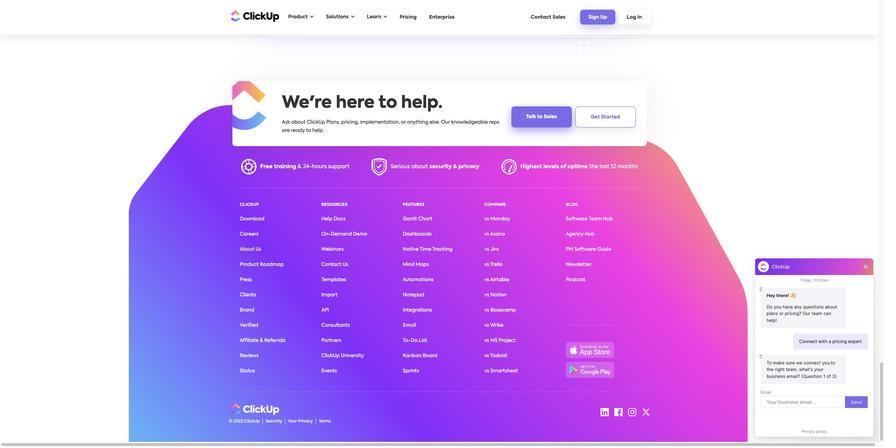 Task type: locate. For each thing, give the bounding box(es) containing it.
contact for contact us
[[322, 262, 342, 267]]

vs left ms
[[485, 338, 490, 343]]

hub right agency
[[585, 232, 595, 237]]

newsletter
[[566, 262, 592, 267]]

0 vertical spatial help.
[[402, 95, 443, 111]]

agency hub
[[566, 232, 595, 237]]

the
[[580, 11, 588, 15], [590, 164, 599, 170]]

vs left monday
[[485, 217, 490, 222]]

basecamp
[[491, 308, 516, 313]]

university
[[341, 354, 364, 358]]

gantt chart link
[[403, 217, 433, 222]]

vs smartsheet link
[[485, 369, 519, 374]]

affiliate & referrals link
[[240, 338, 286, 343]]

product for product
[[288, 15, 308, 19]]

vs left asana
[[485, 232, 490, 237]]

to inside button
[[538, 114, 543, 119]]

about right serious
[[412, 164, 428, 170]]

7 vs from the top
[[485, 308, 490, 313]]

kanban
[[403, 354, 422, 358]]

1 horizontal spatial help.
[[402, 95, 443, 111]]

we're
[[282, 95, 332, 111]]

to right ready
[[306, 128, 311, 133]]

integrations link
[[403, 308, 432, 313]]

brand link
[[240, 308, 254, 313]]

12
[[611, 164, 617, 170]]

get started button
[[576, 106, 636, 128]]

to-do list link
[[403, 338, 427, 343]]

icon of life preserver ring image
[[241, 159, 257, 175]]

1 vertical spatial sales
[[544, 114, 557, 119]]

on-
[[322, 232, 331, 237]]

vs for vs trello
[[485, 262, 490, 267]]

enterprise link
[[426, 11, 458, 23]]

about
[[291, 120, 306, 125], [412, 164, 428, 170]]

podcast
[[566, 278, 586, 282]]

3 vs from the top
[[485, 247, 490, 252]]

api link
[[322, 308, 329, 313]]

clickup up download
[[240, 203, 259, 207]]

webinars link
[[322, 247, 344, 252]]

1 horizontal spatial us
[[343, 262, 348, 267]]

a left limit
[[428, 11, 431, 15]]

about up ready
[[291, 120, 306, 125]]

0 horizontal spatial contact
[[322, 262, 342, 267]]

vs left wrike
[[485, 323, 490, 328]]

0 vertical spatial product
[[288, 15, 308, 19]]

& right "affiliate"
[[260, 338, 263, 343]]

on-demand demo
[[322, 232, 368, 237]]

sprints
[[403, 369, 419, 374]]

contact sales
[[531, 15, 566, 20]]

us up templates
[[343, 262, 348, 267]]

guide
[[598, 247, 612, 252]]

vs left basecamp
[[485, 308, 490, 313]]

help. up anything
[[402, 95, 443, 111]]

clickup left plans,
[[307, 120, 325, 125]]

contact down webinars
[[322, 262, 342, 267]]

hub right team
[[603, 217, 613, 222]]

software right pm
[[575, 247, 597, 252]]

vs todoist link
[[485, 354, 508, 358]]

vs left smartsheet
[[485, 369, 490, 374]]

you
[[378, 11, 387, 15]]

free training & 24-hours support
[[260, 164, 350, 170]]

your
[[288, 420, 297, 424]]

help. inside ask about clickup plans, pricing, implementation, or anything else. our knowledgeable reps are ready to help.
[[313, 128, 324, 133]]

we're
[[470, 11, 484, 15]]

contact for contact sales
[[531, 15, 552, 20]]

contact us
[[322, 262, 348, 267]]

follow clickup on facebook image
[[615, 408, 623, 417]]

as left soon
[[402, 11, 407, 15]]

log
[[627, 15, 637, 20]]

8 vs from the top
[[485, 323, 490, 328]]

icon of a shield image
[[372, 158, 387, 176]]

clickup logo image
[[222, 76, 267, 130]]

learn button
[[364, 10, 391, 24]]

10 vs from the top
[[485, 354, 490, 358]]

vs left todoist
[[485, 354, 490, 358]]

time
[[420, 247, 432, 252]]

sign
[[589, 15, 600, 20]]

1 a from the left
[[428, 11, 431, 15]]

0 horizontal spatial hub
[[585, 232, 595, 237]]

todoist
[[491, 354, 508, 358]]

1 vertical spatial product
[[240, 262, 259, 267]]

vs left jira
[[485, 247, 490, 252]]

dashboards
[[403, 232, 432, 237]]

icon of an odometer image
[[502, 159, 517, 175]]

1 vertical spatial us
[[343, 262, 348, 267]]

contact right the provide
[[531, 15, 552, 20]]

1 vertical spatial help.
[[313, 128, 324, 133]]

0 vertical spatial sales
[[553, 15, 566, 20]]

product
[[288, 15, 308, 19], [240, 262, 259, 267]]

sign up button
[[581, 10, 616, 24]]

5 vs from the top
[[485, 278, 490, 282]]

product button
[[285, 10, 317, 24]]

you'll still be able to use clickup, and we'll let you know as soon as a limit is reached. we're happy to provide a grace period to find the plan that works for you!
[[271, 11, 600, 24]]

vs for vs wrike
[[485, 323, 490, 328]]

kanban board link
[[403, 354, 438, 358]]

clickup down partners
[[322, 354, 340, 358]]

clickup,
[[328, 11, 348, 15]]

templates
[[322, 278, 346, 282]]

native time tracking link
[[403, 247, 453, 252]]

get started
[[591, 115, 620, 119]]

0 horizontal spatial us
[[256, 247, 261, 252]]

sales inside button
[[553, 15, 566, 20]]

to left use
[[313, 11, 318, 15]]

ready
[[291, 128, 305, 133]]

& left the 24-
[[298, 164, 302, 170]]

about inside ask about clickup plans, pricing, implementation, or anything else. our knowledgeable reps are ready to help.
[[291, 120, 306, 125]]

our
[[441, 120, 450, 125]]

ask
[[282, 120, 290, 125]]

us right about
[[256, 247, 261, 252]]

us for contact us
[[343, 262, 348, 267]]

status
[[240, 369, 255, 374]]

9 vs from the top
[[485, 338, 490, 343]]

as
[[402, 11, 407, 15], [421, 11, 426, 15]]

vs left airtable
[[485, 278, 490, 282]]

product for product roadmap
[[240, 262, 259, 267]]

tracking
[[433, 247, 453, 252]]

0 horizontal spatial the
[[580, 11, 588, 15]]

11 vs from the top
[[485, 369, 490, 374]]

0 vertical spatial the
[[580, 11, 588, 15]]

to right talk
[[538, 114, 543, 119]]

0 horizontal spatial a
[[428, 11, 431, 15]]

0 horizontal spatial about
[[291, 120, 306, 125]]

kanban board
[[403, 354, 438, 358]]

careers
[[240, 232, 259, 237]]

a left grace
[[527, 11, 530, 15]]

vs for vs jira
[[485, 247, 490, 252]]

levels
[[544, 164, 559, 170]]

verified link
[[240, 323, 258, 328]]

0 horizontal spatial help.
[[313, 128, 324, 133]]

1 horizontal spatial about
[[412, 164, 428, 170]]

& left the privacy
[[453, 164, 457, 170]]

as right soon
[[421, 11, 426, 15]]

happy
[[485, 11, 500, 15]]

serious
[[391, 164, 410, 170]]

1 as from the left
[[402, 11, 407, 15]]

started
[[602, 115, 620, 119]]

0 horizontal spatial as
[[402, 11, 407, 15]]

features
[[403, 203, 425, 207]]

1 horizontal spatial a
[[527, 11, 530, 15]]

2 vs from the top
[[485, 232, 490, 237]]

0 horizontal spatial product
[[240, 262, 259, 267]]

product inside product dropdown button
[[288, 15, 308, 19]]

monday
[[491, 217, 510, 222]]

4 vs from the top
[[485, 262, 490, 267]]

hub
[[603, 217, 613, 222], [585, 232, 595, 237]]

implementation,
[[360, 120, 400, 125]]

vs left trello
[[485, 262, 490, 267]]

ask about clickup plans, pricing, implementation, or anything else. our knowledgeable reps are ready to help.
[[282, 120, 500, 133]]

careers link
[[240, 232, 259, 237]]

team
[[589, 217, 602, 222]]

help docs link
[[322, 217, 346, 222]]

0 vertical spatial us
[[256, 247, 261, 252]]

1 vertical spatial about
[[412, 164, 428, 170]]

vs notion
[[485, 293, 507, 298]]

know
[[388, 11, 401, 15]]

sales left find
[[553, 15, 566, 20]]

vs left notion
[[485, 293, 490, 298]]

24-
[[303, 164, 312, 170]]

1 horizontal spatial contact
[[531, 15, 552, 20]]

able
[[301, 11, 311, 15]]

6 vs from the top
[[485, 293, 490, 298]]

software down blog
[[566, 217, 588, 222]]

the left last at the right top of page
[[590, 164, 599, 170]]

sales right talk
[[544, 114, 557, 119]]

vs basecamp link
[[485, 308, 516, 313]]

software
[[566, 217, 588, 222], [575, 247, 597, 252]]

to left find
[[563, 11, 568, 15]]

partners link
[[322, 338, 342, 343]]

vs monday
[[485, 217, 510, 222]]

1 vertical spatial hub
[[585, 232, 595, 237]]

about us
[[240, 247, 261, 252]]

0 vertical spatial contact
[[531, 15, 552, 20]]

help. right ready
[[313, 128, 324, 133]]

1 vertical spatial the
[[590, 164, 599, 170]]

1 vs from the top
[[485, 217, 490, 222]]

0 vertical spatial about
[[291, 120, 306, 125]]

native
[[403, 247, 419, 252]]

1 horizontal spatial as
[[421, 11, 426, 15]]

the right find
[[580, 11, 588, 15]]

2023
[[234, 420, 243, 424]]

0 vertical spatial hub
[[603, 217, 613, 222]]

1 vertical spatial contact
[[322, 262, 342, 267]]

vs for vs basecamp
[[485, 308, 490, 313]]

vs ms project
[[485, 338, 516, 343]]

about
[[240, 247, 255, 252]]

integrations
[[403, 308, 432, 313]]

to inside ask about clickup plans, pricing, implementation, or anything else. our knowledgeable reps are ready to help.
[[306, 128, 311, 133]]

1 horizontal spatial product
[[288, 15, 308, 19]]

contact inside button
[[531, 15, 552, 20]]

let
[[371, 11, 377, 15]]



Task type: describe. For each thing, give the bounding box(es) containing it.
soon
[[408, 11, 420, 15]]

vs airtable link
[[485, 278, 510, 282]]

else.
[[430, 120, 440, 125]]

sales inside button
[[544, 114, 557, 119]]

ms
[[491, 338, 498, 343]]

airtable
[[491, 278, 510, 282]]

©
[[229, 420, 233, 424]]

download link
[[240, 217, 265, 222]]

podcast link
[[566, 278, 586, 282]]

security & privacy link
[[430, 164, 480, 170]]

enterprise
[[429, 15, 455, 20]]

follow clickup on twitter image
[[642, 408, 651, 417]]

vs for vs notion
[[485, 293, 490, 298]]

your privacy link
[[285, 419, 313, 425]]

import
[[322, 293, 338, 298]]

2 a from the left
[[527, 11, 530, 15]]

vs for vs monday
[[485, 217, 490, 222]]

plan
[[589, 11, 600, 15]]

vs for vs ms project
[[485, 338, 490, 343]]

api
[[322, 308, 329, 313]]

2 horizontal spatial &
[[453, 164, 457, 170]]

vs for vs todoist
[[485, 354, 490, 358]]

vs for vs airtable
[[485, 278, 490, 282]]

download
[[240, 217, 265, 222]]

vs basecamp
[[485, 308, 516, 313]]

grace
[[531, 11, 545, 15]]

1 vertical spatial software
[[575, 247, 597, 252]]

clickup right 2023
[[244, 420, 260, 424]]

maps
[[416, 262, 429, 267]]

vs for vs asana
[[485, 232, 490, 237]]

log in
[[627, 15, 642, 20]]

vs airtable
[[485, 278, 510, 282]]

0 vertical spatial software
[[566, 217, 588, 222]]

agency
[[566, 232, 584, 237]]

apple app store image
[[566, 342, 615, 358]]

status link
[[240, 369, 255, 374]]

2 as from the left
[[421, 11, 426, 15]]

security
[[430, 164, 452, 170]]

about for ask
[[291, 120, 306, 125]]

demand
[[331, 232, 352, 237]]

security link
[[263, 419, 282, 425]]

list
[[419, 338, 427, 343]]

consultants link
[[322, 323, 350, 328]]

wrike
[[491, 323, 504, 328]]

newsletter link
[[566, 262, 592, 267]]

software team hub
[[566, 217, 613, 222]]

about us link
[[240, 247, 261, 252]]

product roadmap
[[240, 262, 284, 267]]

notepad link
[[403, 293, 425, 298]]

vs ms project link
[[485, 338, 516, 343]]

email
[[403, 323, 416, 328]]

clickup inside ask about clickup plans, pricing, implementation, or anything else. our knowledgeable reps are ready to help.
[[307, 120, 325, 125]]

help
[[322, 217, 333, 222]]

events link
[[322, 369, 337, 374]]

1 horizontal spatial &
[[298, 164, 302, 170]]

or
[[401, 120, 406, 125]]

blog link
[[566, 203, 579, 207]]

free training link
[[260, 164, 296, 170]]

highest levels of uptime the last 12 months
[[521, 164, 638, 170]]

automations link
[[403, 278, 434, 282]]

clickup image
[[229, 9, 279, 22]]

smartsheet
[[491, 369, 519, 374]]

affiliate
[[240, 338, 259, 343]]

hours
[[312, 164, 327, 170]]

provide
[[508, 11, 526, 15]]

0 horizontal spatial &
[[260, 338, 263, 343]]

uptime
[[568, 164, 588, 170]]

highest
[[521, 164, 543, 170]]

follow clickup on instagram image
[[628, 408, 637, 417]]

pm
[[566, 247, 574, 252]]

the inside 'you'll still be able to use clickup, and we'll let you know as soon as a limit is reached. we're happy to provide a grace period to find the plan that works for you!'
[[580, 11, 588, 15]]

vs jira
[[485, 247, 499, 252]]

plans,
[[327, 120, 340, 125]]

vs for vs smartsheet
[[485, 369, 490, 374]]

vs wrike
[[485, 323, 504, 328]]

docs
[[334, 217, 346, 222]]

native time tracking
[[403, 247, 453, 252]]

mind maps link
[[403, 262, 429, 267]]

brand
[[240, 308, 254, 313]]

still
[[285, 11, 292, 15]]

talk to sales
[[526, 114, 557, 119]]

about for serious
[[412, 164, 428, 170]]

events
[[322, 369, 337, 374]]

follow clickup on linkedin image
[[601, 408, 609, 417]]

templates link
[[322, 278, 346, 282]]

vs trello link
[[485, 262, 503, 267]]

1 horizontal spatial hub
[[603, 217, 613, 222]]

contact sales button
[[528, 11, 569, 23]]

blog
[[566, 203, 579, 207]]

compare
[[485, 203, 506, 207]]

works
[[283, 19, 296, 24]]

in
[[638, 15, 642, 20]]

affiliate & referrals
[[240, 338, 286, 343]]

vs notion link
[[485, 293, 507, 298]]

vs trello
[[485, 262, 503, 267]]

pm software guide link
[[566, 247, 612, 252]]

google play store image
[[566, 362, 615, 378]]

vs jira link
[[485, 247, 499, 252]]

verified
[[240, 323, 258, 328]]

to right happy
[[501, 11, 506, 15]]

for
[[298, 19, 304, 24]]

months
[[618, 164, 638, 170]]

us for about us
[[256, 247, 261, 252]]

vs monday link
[[485, 217, 510, 222]]

support
[[328, 164, 350, 170]]

to up 'implementation,'
[[379, 95, 397, 111]]

partners
[[322, 338, 342, 343]]

1 horizontal spatial the
[[590, 164, 599, 170]]

on-demand demo link
[[322, 232, 368, 237]]

agency hub link
[[566, 232, 595, 237]]

project
[[499, 338, 516, 343]]

serious about security & privacy
[[391, 164, 480, 170]]



Task type: vqa. For each thing, say whether or not it's contained in the screenshot.
bottom have
no



